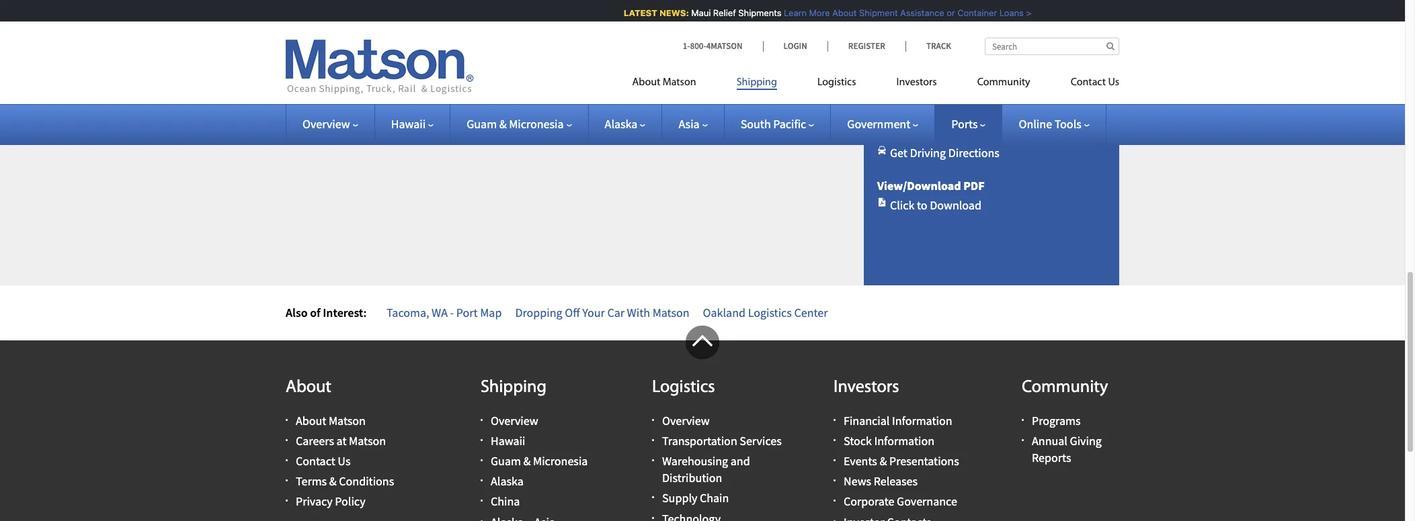 Task type: vqa. For each thing, say whether or not it's contained in the screenshot.
About Matson Careers at Matson Contact Us Terms & Conditions Privacy Policy
yes



Task type: describe. For each thing, give the bounding box(es) containing it.
get driving directions
[[890, 145, 1000, 161]]

distribution
[[662, 471, 722, 486]]

online tools
[[1019, 116, 1082, 132]]

hawaii link for alaska link associated with china link guam & micronesia link
[[491, 434, 525, 449]]

ports link
[[951, 116, 986, 132]]

pdf
[[963, 178, 985, 194]]

stock
[[844, 434, 872, 449]]

register link
[[827, 40, 906, 52]]

about matson link for the careers at matson link
[[296, 413, 366, 429]]

also of interest:
[[286, 305, 367, 320]]

stock information link
[[844, 434, 934, 449]]

learn
[[779, 7, 802, 18]]

micronesia inside overview hawaii guam & micronesia alaska china
[[533, 454, 588, 469]]

events
[[844, 454, 877, 469]]

privacy
[[296, 494, 333, 510]]

blue matson logo with ocean, shipping, truck, rail and logistics written beneath it. image
[[286, 40, 474, 95]]

4matson
[[706, 40, 743, 52]]

governance
[[897, 494, 957, 510]]

and
[[731, 454, 750, 469]]

events & presentations link
[[844, 454, 959, 469]]

chain
[[700, 491, 729, 507]]

about matson careers at matson contact us terms & conditions privacy policy
[[296, 413, 394, 510]]

about for about matson careers at matson contact us terms & conditions privacy policy
[[296, 413, 326, 429]]

maui
[[686, 7, 706, 18]]

reports
[[1032, 450, 1071, 466]]

corporate
[[844, 494, 894, 510]]

login link
[[763, 40, 827, 52]]

about for about
[[286, 380, 331, 398]]

view/download pdf
[[877, 178, 985, 194]]

also
[[286, 305, 308, 320]]

click to download
[[890, 198, 981, 213]]

>
[[1021, 7, 1026, 18]]

1 vertical spatial logistics
[[748, 305, 792, 320]]

wa
[[432, 305, 448, 320]]

south pacific link
[[741, 116, 814, 132]]

programs
[[1032, 413, 1081, 429]]

guam & micronesia link for alaska link associated with china link
[[491, 454, 588, 469]]

financial information stock information events & presentations news releases corporate governance
[[844, 413, 959, 510]]

to
[[917, 198, 928, 213]]

china link
[[491, 494, 520, 510]]

0 vertical spatial driving
[[877, 100, 923, 118]]

community inside community link
[[977, 77, 1030, 88]]

backtop image
[[686, 326, 719, 360]]

port image
[[877, 198, 887, 207]]

about matson link for shipping link
[[632, 71, 716, 98]]

at
[[337, 434, 347, 449]]

of
[[310, 305, 320, 320]]

china
[[491, 494, 520, 510]]

shipments
[[733, 7, 776, 18]]

logistics inside footer
[[652, 380, 715, 398]]

1 vertical spatial contact us link
[[296, 454, 351, 469]]

port
[[456, 305, 478, 320]]

investors inside footer
[[834, 380, 899, 398]]

oakland logistics center
[[703, 305, 828, 320]]

guam & micronesia
[[467, 116, 564, 132]]

-
[[450, 305, 454, 320]]

about matson
[[632, 77, 696, 88]]

south pacific
[[741, 116, 806, 132]]

overview transportation services warehousing and distribution supply chain
[[662, 413, 782, 507]]

investors inside top menu navigation
[[897, 77, 937, 88]]

alaska inside overview hawaii guam & micronesia alaska china
[[491, 474, 524, 490]]

2 – from the left
[[1014, 49, 1020, 65]]

1 – from the left
[[917, 49, 923, 65]]

1 vertical spatial directions
[[948, 145, 1000, 161]]

dropping off your car with matson link
[[515, 305, 690, 320]]

shipping inside footer
[[481, 380, 547, 398]]

interest:
[[323, 305, 367, 320]]

tacoma, wa - port map
[[387, 305, 502, 320]]

services
[[740, 434, 782, 449]]

off
[[565, 305, 580, 320]]

1:00pm
[[974, 49, 1012, 65]]

terms & conditions link
[[296, 474, 394, 490]]

assistance
[[895, 7, 939, 18]]

center
[[794, 305, 828, 320]]

tacoma,
[[387, 305, 429, 320]]

pacific
[[773, 116, 806, 132]]

8:00am
[[877, 49, 915, 65]]

conditions
[[339, 474, 394, 490]]

Search search field
[[985, 38, 1119, 55]]

shipping link
[[716, 71, 797, 98]]

berth 63
[[877, 126, 923, 142]]

online
[[1019, 116, 1052, 132]]

directions image
[[877, 145, 887, 155]]

government
[[847, 116, 910, 132]]

alaska link for china link
[[491, 474, 524, 490]]

1-
[[683, 40, 690, 52]]

programs annual giving reports
[[1032, 413, 1102, 466]]

news releases link
[[844, 474, 918, 490]]

warehousing
[[662, 454, 728, 469]]

top menu navigation
[[632, 71, 1119, 98]]

logistics inside top menu navigation
[[817, 77, 856, 88]]

financial information link
[[844, 413, 952, 429]]

login
[[784, 40, 807, 52]]

1 horizontal spatial contact us link
[[1051, 71, 1119, 98]]

1 vertical spatial driving
[[910, 145, 946, 161]]

0 vertical spatial micronesia
[[509, 116, 564, 132]]

1 horizontal spatial alaska
[[605, 116, 638, 132]]

0 vertical spatial hawaii
[[391, 116, 426, 132]]

community inside footer
[[1022, 380, 1108, 398]]

supply
[[662, 491, 697, 507]]

guam & micronesia link for asia link alaska link
[[467, 116, 572, 132]]

overview for overview
[[303, 116, 350, 132]]

11:30am,
[[925, 49, 971, 65]]

car
[[607, 305, 625, 320]]

dropping
[[515, 305, 562, 320]]

alaska link for asia link
[[605, 116, 646, 132]]

track
[[926, 40, 951, 52]]

more
[[804, 7, 825, 18]]

click
[[890, 198, 915, 213]]

privacy policy link
[[296, 494, 365, 510]]

0 horizontal spatial overview link
[[303, 116, 358, 132]]

your
[[582, 305, 605, 320]]

about for about matson
[[632, 77, 660, 88]]

transportation
[[662, 434, 737, 449]]



Task type: locate. For each thing, give the bounding box(es) containing it.
overview inside overview transportation services warehousing and distribution supply chain
[[662, 413, 710, 429]]

hawaii link
[[391, 116, 434, 132], [491, 434, 525, 449]]

alaska
[[605, 116, 638, 132], [491, 474, 524, 490]]

1 vertical spatial investors
[[834, 380, 899, 398]]

us up terms & conditions link
[[338, 454, 351, 469]]

hawaii link up china link
[[491, 434, 525, 449]]

guam inside overview hawaii guam & micronesia alaska china
[[491, 454, 521, 469]]

1 vertical spatial information
[[874, 434, 934, 449]]

financial
[[844, 413, 890, 429]]

4:00pm
[[1022, 49, 1060, 65]]

about
[[827, 7, 852, 18], [632, 77, 660, 88], [286, 380, 331, 398], [296, 413, 326, 429]]

community down the 1:00pm
[[977, 77, 1030, 88]]

0 horizontal spatial contact
[[296, 454, 335, 469]]

0 vertical spatial shipping
[[737, 77, 777, 88]]

None search field
[[985, 38, 1119, 55]]

1 vertical spatial guam & micronesia link
[[491, 454, 588, 469]]

1 vertical spatial guam
[[491, 454, 521, 469]]

shipment
[[854, 7, 893, 18]]

– left track
[[917, 49, 923, 65]]

us down search "icon"
[[1108, 77, 1119, 88]]

corporate governance link
[[844, 494, 957, 510]]

–
[[917, 49, 923, 65], [1014, 49, 1020, 65]]

0 vertical spatial alaska link
[[605, 116, 646, 132]]

directions down "ports" link
[[948, 145, 1000, 161]]

contact down careers
[[296, 454, 335, 469]]

presentations
[[889, 454, 959, 469]]

1 vertical spatial community
[[1022, 380, 1108, 398]]

view/download
[[877, 178, 961, 194]]

learn more about shipment assistance or container loans > link
[[779, 7, 1026, 18]]

0 horizontal spatial shipping
[[481, 380, 547, 398]]

matson right with
[[653, 305, 690, 320]]

hawaii link for guam & micronesia link related to asia link alaska link
[[391, 116, 434, 132]]

0 horizontal spatial about matson link
[[296, 413, 366, 429]]

careers
[[296, 434, 334, 449]]

hawaii
[[391, 116, 426, 132], [491, 434, 525, 449]]

1 horizontal spatial logistics
[[748, 305, 792, 320]]

1 horizontal spatial contact
[[1071, 77, 1106, 88]]

0 horizontal spatial alaska
[[491, 474, 524, 490]]

investors up financial
[[834, 380, 899, 398]]

0 horizontal spatial hawaii
[[391, 116, 426, 132]]

0 horizontal spatial overview
[[303, 116, 350, 132]]

alaska link down about matson
[[605, 116, 646, 132]]

footer
[[0, 326, 1405, 522]]

hawaii link down blue matson logo with ocean, shipping, truck, rail and logistics written beneath it.
[[391, 116, 434, 132]]

1 vertical spatial us
[[338, 454, 351, 469]]

0 vertical spatial logistics
[[817, 77, 856, 88]]

0 vertical spatial hawaii link
[[391, 116, 434, 132]]

0 horizontal spatial us
[[338, 454, 351, 469]]

supply chain link
[[662, 491, 729, 507]]

main content
[[269, 0, 847, 286]]

0 horizontal spatial alaska link
[[491, 474, 524, 490]]

matson inside top menu navigation
[[663, 77, 696, 88]]

contact up "tools"
[[1071, 77, 1106, 88]]

contact us link
[[1051, 71, 1119, 98], [296, 454, 351, 469]]

click to download link
[[877, 198, 981, 213]]

guam
[[467, 116, 497, 132], [491, 454, 521, 469]]

1 vertical spatial about matson link
[[296, 413, 366, 429]]

1 horizontal spatial overview link
[[491, 413, 538, 429]]

search image
[[1107, 42, 1115, 50]]

map
[[480, 305, 502, 320]]

annual giving reports link
[[1032, 434, 1102, 466]]

alaska up "china"
[[491, 474, 524, 490]]

800-
[[690, 40, 706, 52]]

get
[[890, 145, 908, 161]]

micronesia
[[509, 116, 564, 132], [533, 454, 588, 469]]

0 horizontal spatial contact us link
[[296, 454, 351, 469]]

contact us
[[1071, 77, 1119, 88]]

news
[[844, 474, 871, 490]]

1 horizontal spatial about matson link
[[632, 71, 716, 98]]

news:
[[654, 7, 684, 18]]

0 horizontal spatial –
[[917, 49, 923, 65]]

1 vertical spatial hawaii link
[[491, 434, 525, 449]]

& inside financial information stock information events & presentations news releases corporate governance
[[880, 454, 887, 469]]

1 horizontal spatial –
[[1014, 49, 1020, 65]]

1 horizontal spatial overview
[[491, 413, 538, 429]]

overview for overview transportation services warehousing and distribution supply chain
[[662, 413, 710, 429]]

contact us link down careers
[[296, 454, 351, 469]]

releases
[[874, 474, 918, 490]]

policy
[[335, 494, 365, 510]]

relief
[[708, 7, 731, 18]]

directions
[[926, 100, 991, 118], [948, 145, 1000, 161]]

overview inside overview hawaii guam & micronesia alaska china
[[491, 413, 538, 429]]

us
[[1108, 77, 1119, 88], [338, 454, 351, 469]]

1 vertical spatial micronesia
[[533, 454, 588, 469]]

& inside overview hawaii guam & micronesia alaska china
[[523, 454, 531, 469]]

0 vertical spatial directions
[[926, 100, 991, 118]]

contact inside top menu navigation
[[1071, 77, 1106, 88]]

logistics
[[817, 77, 856, 88], [748, 305, 792, 320], [652, 380, 715, 398]]

driving
[[877, 100, 923, 118], [910, 145, 946, 161]]

2 horizontal spatial overview
[[662, 413, 710, 429]]

guam & micronesia link
[[467, 116, 572, 132], [491, 454, 588, 469]]

contact
[[1071, 77, 1106, 88], [296, 454, 335, 469]]

1 horizontal spatial hawaii link
[[491, 434, 525, 449]]

logistics left center
[[748, 305, 792, 320]]

alaska down about matson
[[605, 116, 638, 132]]

& inside about matson careers at matson contact us terms & conditions privacy policy
[[329, 474, 337, 490]]

0 vertical spatial alaska
[[605, 116, 638, 132]]

0 horizontal spatial logistics
[[652, 380, 715, 398]]

0 vertical spatial guam
[[467, 116, 497, 132]]

latest news: maui relief shipments learn more about shipment assistance or container loans >
[[619, 7, 1026, 18]]

latest
[[619, 7, 652, 18]]

matson down "1-"
[[663, 77, 696, 88]]

annual
[[1032, 434, 1068, 449]]

logistics down register link
[[817, 77, 856, 88]]

container
[[952, 7, 992, 18]]

online tools link
[[1019, 116, 1090, 132]]

1 vertical spatial hawaii
[[491, 434, 525, 449]]

about inside top menu navigation
[[632, 77, 660, 88]]

2 vertical spatial logistics
[[652, 380, 715, 398]]

matson right at
[[349, 434, 386, 449]]

overview link for shipping
[[491, 413, 538, 429]]

transportation services link
[[662, 434, 782, 449]]

1 vertical spatial contact
[[296, 454, 335, 469]]

about matson link up the careers at matson link
[[296, 413, 366, 429]]

ports
[[951, 116, 978, 132]]

contact inside about matson careers at matson contact us terms & conditions privacy policy
[[296, 454, 335, 469]]

8:00am – 11:30am, 1:00pm – 4:00pm
[[877, 49, 1060, 65]]

0 horizontal spatial hawaii link
[[391, 116, 434, 132]]

2 horizontal spatial logistics
[[817, 77, 856, 88]]

information up events & presentations link on the right of the page
[[874, 434, 934, 449]]

or
[[942, 7, 950, 18]]

berth
[[877, 126, 907, 142]]

information
[[892, 413, 952, 429], [874, 434, 934, 449]]

0 vertical spatial about matson link
[[632, 71, 716, 98]]

0 vertical spatial investors
[[897, 77, 937, 88]]

hawaii inside overview hawaii guam & micronesia alaska china
[[491, 434, 525, 449]]

information up stock information link
[[892, 413, 952, 429]]

warehousing and distribution link
[[662, 454, 750, 486]]

– right the 1:00pm
[[1014, 49, 1020, 65]]

1 horizontal spatial shipping
[[737, 77, 777, 88]]

hawaii down blue matson logo with ocean, shipping, truck, rail and logistics written beneath it.
[[391, 116, 426, 132]]

logistics down backtop image
[[652, 380, 715, 398]]

0 vertical spatial contact
[[1071, 77, 1106, 88]]

overview for overview hawaii guam & micronesia alaska china
[[491, 413, 538, 429]]

asia
[[679, 116, 700, 132]]

driving directions
[[877, 100, 991, 118]]

1 horizontal spatial us
[[1108, 77, 1119, 88]]

community up programs 'link'
[[1022, 380, 1108, 398]]

driving up 'berth 63'
[[877, 100, 923, 118]]

matson up at
[[329, 413, 366, 429]]

matson
[[663, 77, 696, 88], [653, 305, 690, 320], [329, 413, 366, 429], [349, 434, 386, 449]]

0 vertical spatial information
[[892, 413, 952, 429]]

overview link for logistics
[[662, 413, 710, 429]]

alaska link
[[605, 116, 646, 132], [491, 474, 524, 490]]

get driving directions link
[[877, 145, 1000, 161]]

south
[[741, 116, 771, 132]]

download
[[930, 198, 981, 213]]

hawaii link inside footer
[[491, 434, 525, 449]]

1 horizontal spatial hawaii
[[491, 434, 525, 449]]

0 vertical spatial contact us link
[[1051, 71, 1119, 98]]

investors
[[897, 77, 937, 88], [834, 380, 899, 398]]

community
[[977, 77, 1030, 88], [1022, 380, 1108, 398]]

about matson link down "1-"
[[632, 71, 716, 98]]

&
[[499, 116, 507, 132], [523, 454, 531, 469], [880, 454, 887, 469], [329, 474, 337, 490]]

directions up get driving directions
[[926, 100, 991, 118]]

1 horizontal spatial alaska link
[[605, 116, 646, 132]]

0 vertical spatial guam & micronesia link
[[467, 116, 572, 132]]

alaska link up "china"
[[491, 474, 524, 490]]

investors link
[[876, 71, 957, 98]]

tacoma, wa - port map link
[[387, 305, 502, 320]]

1 vertical spatial alaska
[[491, 474, 524, 490]]

investors up driving directions
[[897, 77, 937, 88]]

us inside top menu navigation
[[1108, 77, 1119, 88]]

driving down 63
[[910, 145, 946, 161]]

1-800-4matson link
[[683, 40, 763, 52]]

0 vertical spatial us
[[1108, 77, 1119, 88]]

tools
[[1055, 116, 1082, 132]]

track link
[[906, 40, 951, 52]]

about inside about matson careers at matson contact us terms & conditions privacy policy
[[296, 413, 326, 429]]

oakland logistics center link
[[703, 305, 828, 320]]

driving directions section
[[847, 0, 1136, 286]]

1 vertical spatial alaska link
[[491, 474, 524, 490]]

loans
[[994, 7, 1019, 18]]

us inside about matson careers at matson contact us terms & conditions privacy policy
[[338, 454, 351, 469]]

footer containing about
[[0, 326, 1405, 522]]

asia link
[[679, 116, 708, 132]]

community link
[[957, 71, 1051, 98]]

hawaii up china link
[[491, 434, 525, 449]]

contact us link up "tools"
[[1051, 71, 1119, 98]]

2 horizontal spatial overview link
[[662, 413, 710, 429]]

0 vertical spatial community
[[977, 77, 1030, 88]]

overview hawaii guam & micronesia alaska china
[[491, 413, 588, 510]]

1 vertical spatial shipping
[[481, 380, 547, 398]]

shipping inside top menu navigation
[[737, 77, 777, 88]]

63
[[910, 126, 923, 142]]



